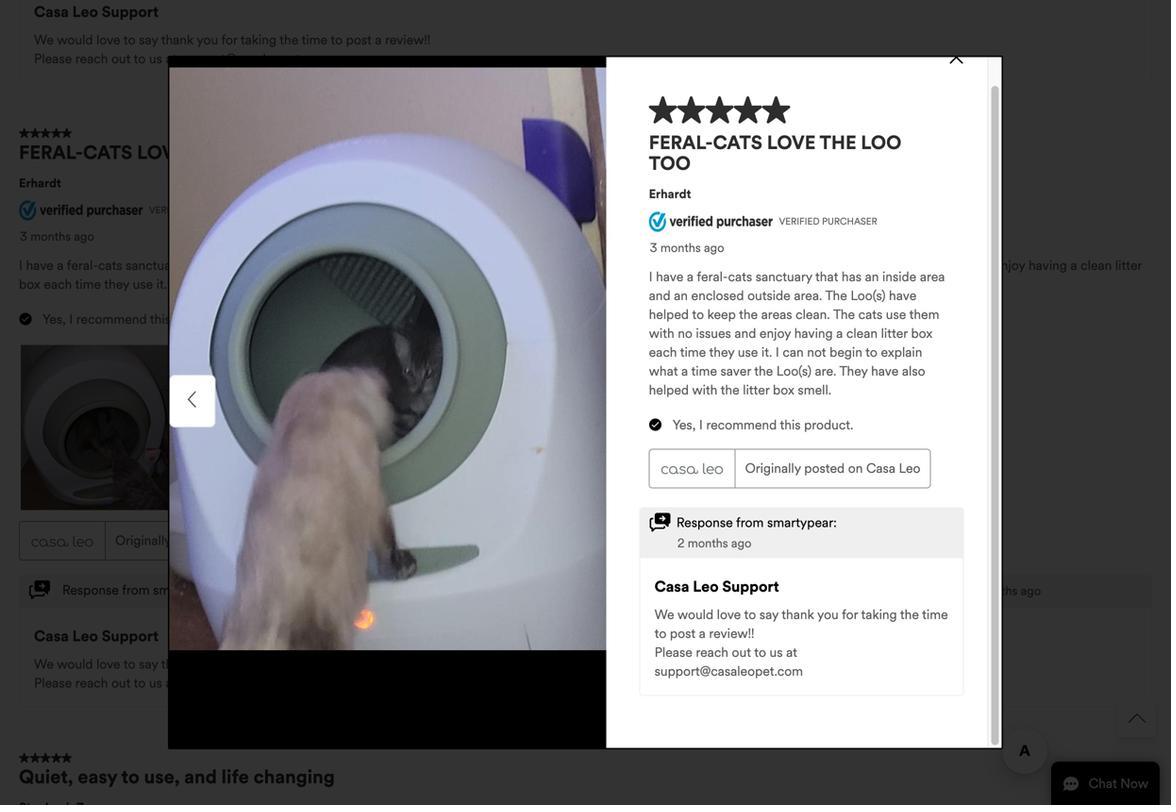 Task type: locate. For each thing, give the bounding box(es) containing it.
1 out from the top
[[111, 50, 131, 67]]

1 horizontal spatial ago
[[1021, 584, 1042, 599]]

you
[[197, 31, 218, 48], [197, 656, 218, 673]]

helped up also
[[590, 258, 630, 274]]

months right 2
[[978, 584, 1018, 599]]

0 vertical spatial post
[[346, 31, 372, 48]]

1 vertical spatial for
[[221, 656, 238, 673]]

0 vertical spatial months
[[30, 229, 71, 244]]

2 months ago
[[967, 584, 1042, 599]]

0 vertical spatial review!!
[[385, 31, 431, 48]]

the
[[495, 258, 517, 274], [774, 258, 796, 274]]

say
[[139, 31, 158, 48], [139, 656, 158, 673]]

loo(s) down 'area.'
[[448, 276, 483, 293]]

reach
[[75, 50, 108, 67], [75, 675, 108, 692]]

0 vertical spatial support
[[102, 2, 159, 21]]

0 horizontal spatial months
[[30, 229, 71, 244]]

0 vertical spatial helped
[[590, 258, 630, 274]]

1 the from the left
[[495, 258, 517, 274]]

1 cats from the left
[[98, 258, 122, 274]]

1 horizontal spatial cats
[[800, 258, 824, 274]]

ago
[[74, 229, 94, 244], [1021, 584, 1042, 599]]

us up love
[[149, 50, 162, 67]]

an
[[235, 258, 249, 274], [344, 258, 358, 274]]

1 horizontal spatial with
[[884, 258, 909, 274]]

taking
[[241, 31, 277, 48], [241, 656, 277, 673]]

0 vertical spatial reach
[[75, 50, 108, 67]]

3
[[20, 229, 27, 244]]

1 vertical spatial support
[[102, 627, 159, 646]]

ago for 3 months ago
[[74, 229, 94, 244]]

and
[[319, 258, 340, 274], [969, 258, 991, 274], [184, 766, 217, 789]]

with left no
[[884, 258, 909, 274]]

box
[[19, 276, 40, 293], [725, 276, 746, 293]]

0 vertical spatial love
[[96, 31, 121, 48]]

1 vertical spatial litter
[[695, 276, 721, 293]]

us down response from smartypear:
[[149, 675, 162, 692]]

0 vertical spatial please
[[34, 50, 72, 67]]

litter right clean
[[1116, 258, 1143, 274]]

0 vertical spatial taking
[[241, 31, 277, 48]]

1 vertical spatial months
[[978, 584, 1018, 599]]

i right yes,
[[69, 311, 73, 328]]

not
[[202, 276, 221, 293]]

1 an from the left
[[235, 258, 249, 274]]

1 vertical spatial leo
[[269, 533, 291, 549]]

1 horizontal spatial box
[[725, 276, 746, 293]]

have up also
[[559, 258, 586, 274]]

1 vertical spatial thank
[[161, 656, 194, 673]]

0 vertical spatial you
[[197, 31, 218, 48]]

1 vertical spatial would
[[57, 656, 93, 673]]

1 thank from the top
[[161, 31, 194, 48]]

1 vertical spatial post
[[346, 656, 372, 673]]

loo(s) up the they
[[520, 258, 556, 274]]

litter
[[1116, 258, 1143, 274], [695, 276, 721, 293]]

1 horizontal spatial litter
[[1116, 258, 1143, 274]]

0 vertical spatial use
[[827, 258, 847, 274]]

1 horizontal spatial use
[[827, 258, 847, 274]]

0 horizontal spatial an
[[235, 258, 249, 274]]

have
[[26, 258, 54, 274], [559, 258, 586, 274], [543, 276, 570, 293]]

2 casa leo support from the top
[[34, 627, 159, 646]]

2 we would love to say thank you for taking the time to post a review!! please reach out to us at support@casaleopet.com from the top
[[34, 656, 431, 692]]

at up feral-cats love the loo too
[[166, 50, 177, 67]]

1 you from the top
[[197, 31, 218, 48]]

use left it.
[[133, 276, 153, 293]]

cats left "them"
[[800, 258, 824, 274]]

the
[[280, 31, 299, 48], [680, 258, 699, 274], [426, 276, 445, 293], [672, 276, 691, 293], [280, 656, 299, 673]]

support@casaleopet.com
[[180, 50, 329, 67], [180, 675, 329, 692]]

saver
[[392, 276, 423, 293]]

1 horizontal spatial the
[[774, 258, 796, 274]]

0 vertical spatial casa leo support
[[34, 2, 159, 21]]

cats up they
[[98, 258, 122, 274]]

2 horizontal spatial and
[[969, 258, 991, 274]]

0 vertical spatial support@casaleopet.com
[[180, 50, 329, 67]]

1 vertical spatial out
[[111, 675, 131, 692]]

review!!
[[385, 31, 431, 48], [385, 656, 431, 673]]

2 vertical spatial i
[[69, 311, 73, 328]]

1 vertical spatial i
[[171, 276, 174, 293]]

0 horizontal spatial loo(s)
[[448, 276, 483, 293]]

originally posted on casa leo
[[115, 533, 291, 549]]

0 vertical spatial with
[[884, 258, 909, 274]]

we
[[34, 31, 54, 48], [34, 656, 54, 673]]

1 we from the top
[[34, 31, 54, 48]]

no
[[913, 258, 927, 274]]

1 vertical spatial we
[[34, 656, 54, 673]]

and left "life"
[[184, 766, 217, 789]]

2 us from the top
[[149, 675, 162, 692]]

use
[[827, 258, 847, 274], [133, 276, 153, 293]]

1 support@casaleopet.com from the top
[[180, 50, 329, 67]]

0 horizontal spatial ago
[[74, 229, 94, 244]]

please up quiet, at the left bottom of the page
[[34, 675, 72, 692]]

0 vertical spatial we would love to say thank you for taking the time to post a review!! please reach out to us at support@casaleopet.com
[[34, 31, 431, 67]]

0 horizontal spatial litter
[[695, 276, 721, 293]]

from
[[122, 582, 150, 599]]

helped right also
[[601, 276, 641, 293]]

for
[[221, 31, 238, 48], [221, 656, 238, 673]]

begin
[[225, 276, 257, 293]]

it.
[[156, 276, 167, 293]]

1 vertical spatial please
[[34, 675, 72, 692]]

2 reach from the top
[[75, 675, 108, 692]]

0 vertical spatial litter
[[1116, 258, 1143, 274]]

have left also
[[543, 276, 570, 293]]

and left enjoy
[[969, 258, 991, 274]]

1 vertical spatial with
[[644, 276, 669, 293]]

has
[[212, 258, 232, 274]]

please
[[34, 50, 72, 67], [34, 675, 72, 692]]

1 vertical spatial helped
[[601, 276, 641, 293]]

1 vertical spatial we would love to say thank you for taking the time to post a review!! please reach out to us at support@casaleopet.com
[[34, 656, 431, 692]]

thank
[[161, 31, 194, 48], [161, 656, 194, 673]]

to
[[124, 31, 136, 48], [331, 31, 343, 48], [134, 50, 146, 67], [633, 258, 645, 274], [261, 276, 273, 293], [124, 656, 136, 673], [331, 656, 343, 673], [134, 675, 146, 692], [121, 766, 140, 789]]

1 vertical spatial review!!
[[385, 656, 431, 673]]

with down keep
[[644, 276, 669, 293]]

ago right 2
[[1021, 584, 1042, 599]]

1 for from the top
[[221, 31, 238, 48]]

1 horizontal spatial i
[[69, 311, 73, 328]]

2 please from the top
[[34, 675, 72, 692]]

they
[[104, 276, 129, 293]]

support
[[102, 2, 159, 21], [102, 627, 159, 646]]

0 vertical spatial ago
[[74, 229, 94, 244]]

2 support@casaleopet.com from the top
[[180, 675, 329, 692]]

i down 3
[[19, 258, 23, 274]]

an up what
[[344, 258, 358, 274]]

0 horizontal spatial the
[[495, 258, 517, 274]]

0 vertical spatial say
[[139, 31, 158, 48]]

2 we from the top
[[34, 656, 54, 673]]

feral-cats love the loo too
[[19, 141, 318, 164]]

0 vertical spatial us
[[149, 50, 162, 67]]

2 at from the top
[[166, 675, 177, 692]]

casa leo support
[[34, 2, 159, 21], [34, 627, 159, 646]]

having
[[1029, 258, 1068, 274]]

box left each
[[19, 276, 40, 293]]

2 vertical spatial casa
[[34, 627, 69, 646]]

the up 'are.'
[[495, 258, 517, 274]]

we would love to say thank you for taking the time to post a review!! please reach out to us at support@casaleopet.com
[[34, 31, 431, 67], [34, 656, 431, 692]]

0 vertical spatial at
[[166, 50, 177, 67]]

1 vertical spatial reach
[[75, 675, 108, 692]]

2 say from the top
[[139, 656, 158, 673]]

explain
[[276, 276, 317, 293]]

2 the from the left
[[774, 258, 796, 274]]

2 for from the top
[[221, 656, 238, 673]]

i right it.
[[171, 276, 174, 293]]

2 an from the left
[[344, 258, 358, 274]]

1 post from the top
[[346, 31, 372, 48]]

0 vertical spatial i
[[19, 258, 23, 274]]

cats
[[98, 258, 122, 274], [800, 258, 824, 274]]

post
[[346, 31, 372, 48], [346, 656, 372, 673]]

a
[[375, 31, 382, 48], [57, 258, 64, 274], [1071, 258, 1078, 274], [353, 276, 360, 293], [375, 656, 382, 673]]

1 say from the top
[[139, 31, 158, 48]]

i have a feral-cats sanctuary that has an inside area and an enclosed outside area. the loo(s) have helped to keep the areas clean. the cats use them with no issues and enjoy having a clean litter box each time they use it. i can not begin to explain what a time saver the loo(s) are. they have also helped with the litter box smell.
[[19, 258, 1143, 293]]

months right 3
[[30, 229, 71, 244]]

have up each
[[26, 258, 54, 274]]

ago up feral- at the left of the page
[[74, 229, 94, 244]]

area
[[290, 258, 315, 274]]

2 post from the top
[[346, 656, 372, 673]]

2 cats from the left
[[800, 258, 824, 274]]

0 vertical spatial casa
[[34, 2, 69, 21]]

i
[[19, 258, 23, 274], [171, 276, 174, 293], [69, 311, 73, 328]]

inside
[[252, 258, 287, 274]]

with
[[884, 258, 909, 274], [644, 276, 669, 293]]

1 horizontal spatial loo(s)
[[520, 258, 556, 274]]

1 horizontal spatial an
[[344, 258, 358, 274]]

0 horizontal spatial i
[[19, 258, 23, 274]]

1 vertical spatial taking
[[241, 656, 277, 673]]

and up what
[[319, 258, 340, 274]]

response from smartypear:
[[62, 582, 223, 599]]

1 box from the left
[[19, 276, 40, 293]]

1 horizontal spatial months
[[978, 584, 1018, 599]]

litter down areas
[[695, 276, 721, 293]]

smell.
[[750, 276, 783, 293]]

0 vertical spatial for
[[221, 31, 238, 48]]

leo
[[72, 2, 98, 21], [269, 533, 291, 549], [72, 627, 98, 646]]

close image
[[950, 51, 964, 64]]

1 vertical spatial use
[[133, 276, 153, 293]]

helped
[[590, 258, 630, 274], [601, 276, 641, 293]]

loo(s)
[[520, 258, 556, 274], [448, 276, 483, 293]]

originally
[[115, 533, 171, 549]]

response
[[62, 582, 119, 599]]

box down areas
[[725, 276, 746, 293]]

1 vertical spatial support@casaleopet.com
[[180, 675, 329, 692]]

an up begin
[[235, 258, 249, 274]]

love
[[96, 31, 121, 48], [96, 656, 121, 673]]

1 vertical spatial ago
[[1021, 584, 1042, 599]]

0 horizontal spatial box
[[19, 276, 40, 293]]

months
[[30, 229, 71, 244], [978, 584, 1018, 599]]

0 vertical spatial we
[[34, 31, 54, 48]]

1 vertical spatial love
[[96, 656, 121, 673]]

1 vertical spatial you
[[197, 656, 218, 673]]

0 vertical spatial would
[[57, 31, 93, 48]]

smartypear:
[[153, 582, 223, 599]]

also
[[574, 276, 597, 293]]

use left "them"
[[827, 258, 847, 274]]

0 vertical spatial out
[[111, 50, 131, 67]]

1 support from the top
[[102, 2, 159, 21]]

1 vertical spatial say
[[139, 656, 158, 673]]

0 horizontal spatial cats
[[98, 258, 122, 274]]

out
[[111, 50, 131, 67], [111, 675, 131, 692]]

are.
[[487, 276, 508, 293]]

please up feral-
[[34, 50, 72, 67]]

feral-
[[67, 258, 98, 274]]

the up smell.
[[774, 258, 796, 274]]

1 taking from the top
[[241, 31, 277, 48]]

at
[[166, 50, 177, 67], [166, 675, 177, 692]]

1 vertical spatial us
[[149, 675, 162, 692]]

too
[[276, 141, 318, 164]]

us
[[149, 50, 162, 67], [149, 675, 162, 692]]

at up quiet, easy to use, and life changing
[[166, 675, 177, 692]]

2 box from the left
[[725, 276, 746, 293]]

1 vertical spatial casa leo support
[[34, 627, 159, 646]]

1 vertical spatial at
[[166, 675, 177, 692]]

1 review!! from the top
[[385, 31, 431, 48]]

0 vertical spatial thank
[[161, 31, 194, 48]]

product.
[[174, 311, 224, 328]]



Task type: vqa. For each thing, say whether or not it's contained in the screenshot.
the bottom 'ago'
yes



Task type: describe. For each thing, give the bounding box(es) containing it.
cats
[[83, 141, 133, 164]]

can
[[178, 276, 199, 293]]

1 we would love to say thank you for taking the time to post a review!! please reach out to us at support@casaleopet.com from the top
[[34, 31, 431, 67]]

1 horizontal spatial and
[[319, 258, 340, 274]]

quiet,
[[19, 766, 73, 789]]

2 thank from the top
[[161, 656, 194, 673]]

0 horizontal spatial and
[[184, 766, 217, 789]]

issues
[[931, 258, 966, 274]]

posted
[[174, 533, 215, 549]]

1 vertical spatial loo(s)
[[448, 276, 483, 293]]

2 horizontal spatial i
[[171, 276, 174, 293]]

loo
[[231, 141, 272, 164]]

2 you from the top
[[197, 656, 218, 673]]

use,
[[144, 766, 180, 789]]

clean
[[1081, 258, 1113, 274]]

that
[[185, 258, 208, 274]]

close button
[[945, 50, 969, 68]]

they
[[511, 276, 540, 293]]

scroll to top image
[[1129, 710, 1146, 727]]

2 review!! from the top
[[385, 656, 431, 673]]

feral-
[[19, 141, 83, 164]]

2 vertical spatial leo
[[72, 627, 98, 646]]

them
[[850, 258, 881, 274]]

yes, i recommend this product.
[[42, 311, 224, 328]]

love
[[137, 141, 186, 164]]

0 vertical spatial loo(s)
[[520, 258, 556, 274]]

easy
[[78, 766, 117, 789]]

0 horizontal spatial with
[[644, 276, 669, 293]]

area.
[[464, 258, 492, 274]]

3 months ago
[[20, 229, 94, 244]]

recommend
[[76, 311, 147, 328]]

1 at from the top
[[166, 50, 177, 67]]

changing
[[254, 766, 335, 789]]

2
[[967, 584, 975, 599]]

areas
[[702, 258, 733, 274]]

1 reach from the top
[[75, 50, 108, 67]]

months for 3
[[30, 229, 71, 244]]

outside
[[417, 258, 460, 274]]

months for 2
[[978, 584, 1018, 599]]

enjoy
[[994, 258, 1026, 274]]

2 support from the top
[[102, 627, 159, 646]]

2 love from the top
[[96, 656, 121, 673]]

sanctuary
[[126, 258, 182, 274]]

ago for 2 months ago
[[1021, 584, 1042, 599]]

what
[[321, 276, 350, 293]]

quiet, easy to use, and life changing
[[19, 766, 335, 789]]

2 would from the top
[[57, 656, 93, 673]]

this
[[150, 311, 171, 328]]

life
[[221, 766, 249, 789]]

1 casa leo support from the top
[[34, 2, 159, 21]]

1 vertical spatial casa
[[236, 533, 266, 549]]

yes,
[[42, 311, 66, 328]]

1 would from the top
[[57, 31, 93, 48]]

2 out from the top
[[111, 675, 131, 692]]

1 please from the top
[[34, 50, 72, 67]]

on
[[218, 533, 233, 549]]

enclosed
[[361, 258, 414, 274]]

2 taking from the top
[[241, 656, 277, 673]]

clean.
[[737, 258, 771, 274]]

0 vertical spatial leo
[[72, 2, 98, 21]]

keep
[[648, 258, 677, 274]]

0 horizontal spatial use
[[133, 276, 153, 293]]

1 us from the top
[[149, 50, 162, 67]]

each
[[44, 276, 72, 293]]

1 love from the top
[[96, 31, 121, 48]]

the
[[190, 141, 227, 164]]

styled arrow button link
[[1119, 700, 1157, 737]]



